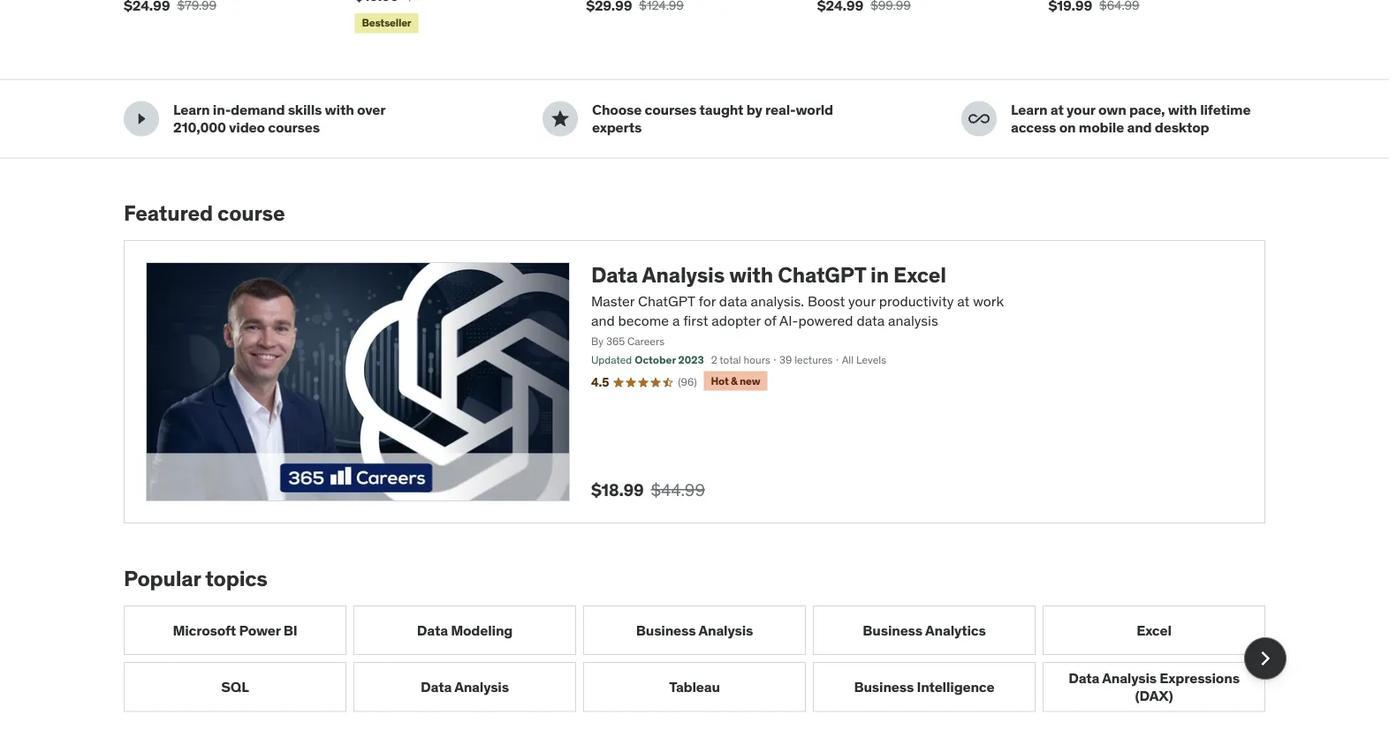 Task type: locate. For each thing, give the bounding box(es) containing it.
0 horizontal spatial chatgpt
[[638, 292, 695, 310]]

0 horizontal spatial medium image
[[131, 108, 152, 129]]

all
[[842, 353, 854, 367]]

analysis
[[888, 312, 938, 330]]

business inside business intelligence link
[[854, 678, 914, 697]]

medium image left 210,000
[[131, 108, 152, 129]]

by
[[591, 335, 604, 349]]

2
[[711, 353, 717, 367]]

levels
[[856, 353, 886, 367]]

first
[[683, 312, 708, 330]]

1 medium image from the left
[[131, 108, 152, 129]]

0 horizontal spatial courses
[[268, 118, 320, 136]]

business inside business analysis link
[[636, 622, 696, 640]]

medium image left 'experts'
[[550, 108, 571, 129]]

with left over on the left top of the page
[[325, 101, 354, 119]]

lectures
[[795, 353, 833, 367]]

tableau
[[669, 678, 720, 697]]

1 horizontal spatial data
[[857, 312, 885, 330]]

data analysis
[[421, 678, 509, 697]]

and
[[1127, 118, 1152, 136], [591, 312, 615, 330]]

courses inside learn in-demand skills with over 210,000 video courses
[[268, 118, 320, 136]]

2 learn from the left
[[1011, 101, 1048, 119]]

at left mobile
[[1051, 101, 1064, 119]]

business for business analytics
[[863, 622, 923, 640]]

careers
[[627, 335, 665, 349]]

2 medium image from the left
[[550, 108, 571, 129]]

0 horizontal spatial data
[[719, 292, 747, 310]]

39 lectures
[[779, 353, 833, 367]]

0 horizontal spatial and
[[591, 312, 615, 330]]

learn left on
[[1011, 101, 1048, 119]]

1 vertical spatial at
[[957, 292, 970, 310]]

1 horizontal spatial your
[[1067, 101, 1095, 119]]

chatgpt up boost
[[778, 262, 866, 288]]

excel up productivity
[[893, 262, 946, 288]]

learn inside learn in-demand skills with over 210,000 video courses
[[173, 101, 210, 119]]

with up analysis.
[[729, 262, 773, 288]]

(96)
[[678, 375, 697, 389]]

business for business analysis
[[636, 622, 696, 640]]

1 horizontal spatial learn
[[1011, 101, 1048, 119]]

1 vertical spatial data
[[857, 312, 885, 330]]

1 horizontal spatial excel
[[1137, 622, 1172, 640]]

own
[[1098, 101, 1126, 119]]

your inside data analysis with chatgpt in excel master chatgpt for data analysis. boost your productivity at work and become a first adopter of ai-powered data analysis by 365 careers
[[848, 292, 875, 310]]

with
[[325, 101, 354, 119], [1168, 101, 1197, 119], [729, 262, 773, 288]]

learn left in-
[[173, 101, 210, 119]]

learn in-demand skills with over 210,000 video courses
[[173, 101, 385, 136]]

excel inside carousel element
[[1137, 622, 1172, 640]]

0 horizontal spatial at
[[957, 292, 970, 310]]

featured course
[[124, 200, 285, 226]]

business analysis link
[[583, 606, 806, 656]]

with right pace,
[[1168, 101, 1197, 119]]

2 horizontal spatial with
[[1168, 101, 1197, 119]]

become
[[618, 312, 669, 330]]

1 horizontal spatial chatgpt
[[778, 262, 866, 288]]

with inside data analysis with chatgpt in excel master chatgpt for data analysis. boost your productivity at work and become a first adopter of ai-powered data analysis by 365 careers
[[729, 262, 773, 288]]

next image
[[1251, 645, 1280, 673]]

carousel element
[[124, 606, 1287, 713]]

power
[[239, 622, 281, 640]]

learn
[[173, 101, 210, 119], [1011, 101, 1048, 119]]

analysis inside data analysis with chatgpt in excel master chatgpt for data analysis. boost your productivity at work and become a first adopter of ai-powered data analysis by 365 careers
[[642, 262, 725, 288]]

world
[[796, 101, 833, 119]]

courses right video
[[268, 118, 320, 136]]

at left work
[[957, 292, 970, 310]]

1 learn from the left
[[173, 101, 210, 119]]

1 horizontal spatial and
[[1127, 118, 1152, 136]]

courses left taught
[[645, 101, 697, 119]]

0 horizontal spatial excel
[[893, 262, 946, 288]]

with inside learn at your own pace, with lifetime access on mobile and desktop
[[1168, 101, 1197, 119]]

master
[[591, 292, 635, 310]]

at
[[1051, 101, 1064, 119], [957, 292, 970, 310]]

business down business analytics link
[[854, 678, 914, 697]]

chatgpt
[[778, 262, 866, 288], [638, 292, 695, 310]]

medium image
[[131, 108, 152, 129], [550, 108, 571, 129]]

1 horizontal spatial with
[[729, 262, 773, 288]]

analysis down excel link
[[1102, 670, 1157, 688]]

1 vertical spatial and
[[591, 312, 615, 330]]

medium image for learn
[[131, 108, 152, 129]]

business up tableau
[[636, 622, 696, 640]]

analysis up tableau
[[698, 622, 753, 640]]

at inside learn at your own pace, with lifetime access on mobile and desktop
[[1051, 101, 1064, 119]]

0 horizontal spatial with
[[325, 101, 354, 119]]

over
[[357, 101, 385, 119]]

data up adopter
[[719, 292, 747, 310]]

0 vertical spatial at
[[1051, 101, 1064, 119]]

data left the modeling
[[417, 622, 448, 640]]

data inside data analysis expressions (dax)
[[1068, 670, 1099, 688]]

1 vertical spatial excel
[[1137, 622, 1172, 640]]

data
[[719, 292, 747, 310], [857, 312, 885, 330]]

sql link
[[124, 663, 346, 713]]

hours
[[744, 353, 770, 367]]

0 vertical spatial excel
[[893, 262, 946, 288]]

data
[[591, 262, 638, 288], [417, 622, 448, 640], [1068, 670, 1099, 688], [421, 678, 452, 697]]

0 vertical spatial chatgpt
[[778, 262, 866, 288]]

excel up data analysis expressions (dax)
[[1137, 622, 1172, 640]]

data down data modeling link
[[421, 678, 452, 697]]

1 vertical spatial your
[[848, 292, 875, 310]]

at inside data analysis with chatgpt in excel master chatgpt for data analysis. boost your productivity at work and become a first adopter of ai-powered data analysis by 365 careers
[[957, 292, 970, 310]]

your down the in
[[848, 292, 875, 310]]

your left the own
[[1067, 101, 1095, 119]]

2 total hours
[[711, 353, 770, 367]]

analysis
[[642, 262, 725, 288], [698, 622, 753, 640], [1102, 670, 1157, 688], [454, 678, 509, 697]]

data inside data analysis with chatgpt in excel master chatgpt for data analysis. boost your productivity at work and become a first adopter of ai-powered data analysis by 365 careers
[[591, 262, 638, 288]]

business left analytics at the bottom right
[[863, 622, 923, 640]]

work
[[973, 292, 1004, 310]]

and inside learn at your own pace, with lifetime access on mobile and desktop
[[1127, 118, 1152, 136]]

2023
[[678, 353, 704, 367]]

microsoft
[[173, 622, 236, 640]]

data up 'levels'
[[857, 312, 885, 330]]

courses
[[645, 101, 697, 119], [268, 118, 320, 136]]

productivity
[[879, 292, 954, 310]]

for
[[698, 292, 716, 310]]

business inside business analytics link
[[863, 622, 923, 640]]

new
[[740, 374, 760, 388]]

total
[[720, 353, 741, 367]]

and right the own
[[1127, 118, 1152, 136]]

data analysis with chatgpt in excel master chatgpt for data analysis. boost your productivity at work and become a first adopter of ai-powered data analysis by 365 careers
[[591, 262, 1004, 349]]

excel inside data analysis with chatgpt in excel master chatgpt for data analysis. boost your productivity at work and become a first adopter of ai-powered data analysis by 365 careers
[[893, 262, 946, 288]]

0 horizontal spatial learn
[[173, 101, 210, 119]]

real-
[[765, 101, 796, 119]]

data left (dax)
[[1068, 670, 1099, 688]]

1 horizontal spatial at
[[1051, 101, 1064, 119]]

data modeling link
[[353, 606, 576, 656]]

analysis down the modeling
[[454, 678, 509, 697]]

business for business intelligence
[[854, 678, 914, 697]]

excel
[[893, 262, 946, 288], [1137, 622, 1172, 640]]

business
[[636, 622, 696, 640], [863, 622, 923, 640], [854, 678, 914, 697]]

on
[[1059, 118, 1076, 136]]

1 horizontal spatial medium image
[[550, 108, 571, 129]]

learn inside learn at your own pace, with lifetime access on mobile and desktop
[[1011, 101, 1048, 119]]

in-
[[213, 101, 231, 119]]

4.5
[[591, 375, 609, 391]]

analysis up for
[[642, 262, 725, 288]]

and up by
[[591, 312, 615, 330]]

video
[[229, 118, 265, 136]]

chatgpt up a
[[638, 292, 695, 310]]

data up master
[[591, 262, 638, 288]]

and inside data analysis with chatgpt in excel master chatgpt for data analysis. boost your productivity at work and become a first adopter of ai-powered data analysis by 365 careers
[[591, 312, 615, 330]]

0 horizontal spatial your
[[848, 292, 875, 310]]

0 vertical spatial and
[[1127, 118, 1152, 136]]

your
[[1067, 101, 1095, 119], [848, 292, 875, 310]]

demand
[[231, 101, 285, 119]]

1 horizontal spatial courses
[[645, 101, 697, 119]]

210,000
[[173, 118, 226, 136]]

0 vertical spatial your
[[1067, 101, 1095, 119]]

analysis inside data analysis expressions (dax)
[[1102, 670, 1157, 688]]

(dax)
[[1135, 687, 1173, 705]]

0 vertical spatial data
[[719, 292, 747, 310]]

analysis for data analysis with chatgpt in excel master chatgpt for data analysis. boost your productivity at work and become a first adopter of ai-powered data analysis by 365 careers
[[642, 262, 725, 288]]



Task type: describe. For each thing, give the bounding box(es) containing it.
all levels
[[842, 353, 886, 367]]

adopter
[[712, 312, 761, 330]]

taught
[[699, 101, 743, 119]]

of
[[764, 312, 776, 330]]

business analytics
[[863, 622, 986, 640]]

microsoft power bi
[[173, 622, 297, 640]]

business analysis
[[636, 622, 753, 640]]

updated october 2023
[[591, 353, 704, 367]]

analysis.
[[751, 292, 804, 310]]

1 vertical spatial chatgpt
[[638, 292, 695, 310]]

powered
[[798, 312, 853, 330]]

learn for learn in-demand skills with over 210,000 video courses
[[173, 101, 210, 119]]

course
[[217, 200, 285, 226]]

with inside learn in-demand skills with over 210,000 video courses
[[325, 101, 354, 119]]

in
[[870, 262, 889, 288]]

learn at your own pace, with lifetime access on mobile and desktop
[[1011, 101, 1251, 136]]

mobile
[[1079, 118, 1124, 136]]

excel link
[[1043, 606, 1265, 656]]

data for data modeling
[[417, 622, 448, 640]]

pace,
[[1129, 101, 1165, 119]]

medium image
[[968, 108, 990, 129]]

experts
[[592, 118, 642, 136]]

choose courses taught by real-world experts
[[592, 101, 833, 136]]

$44.99
[[651, 479, 705, 501]]

learn for learn at your own pace, with lifetime access on mobile and desktop
[[1011, 101, 1048, 119]]

hot & new
[[711, 374, 760, 388]]

access
[[1011, 118, 1056, 136]]

featured
[[124, 200, 213, 226]]

data for data analysis expressions (dax)
[[1068, 670, 1099, 688]]

updated
[[591, 353, 632, 367]]

a
[[672, 312, 680, 330]]

data for data analysis with chatgpt in excel master chatgpt for data analysis. boost your productivity at work and become a first adopter of ai-powered data analysis by 365 careers
[[591, 262, 638, 288]]

desktop
[[1155, 118, 1209, 136]]

topics
[[205, 566, 268, 592]]

microsoft power bi link
[[124, 606, 346, 656]]

expressions
[[1160, 670, 1240, 688]]

analysis for business analysis
[[698, 622, 753, 640]]

boost
[[808, 292, 845, 310]]

october
[[635, 353, 676, 367]]

skills
[[288, 101, 322, 119]]

business intelligence
[[854, 678, 995, 697]]

&
[[731, 374, 737, 388]]

analysis for data analysis
[[454, 678, 509, 697]]

business intelligence link
[[813, 663, 1036, 713]]

data analysis expressions (dax)
[[1068, 670, 1240, 705]]

popular
[[124, 566, 201, 592]]

lifetime
[[1200, 101, 1251, 119]]

$18.99 $44.99
[[591, 479, 705, 501]]

$18.99
[[591, 479, 644, 501]]

39
[[779, 353, 792, 367]]

data analysis expressions (dax) link
[[1043, 663, 1265, 713]]

choose
[[592, 101, 642, 119]]

by
[[746, 101, 762, 119]]

analytics
[[925, 622, 986, 640]]

popular topics
[[124, 566, 268, 592]]

intelligence
[[917, 678, 995, 697]]

ai-
[[779, 312, 798, 330]]

data for data analysis
[[421, 678, 452, 697]]

analysis for data analysis expressions (dax)
[[1102, 670, 1157, 688]]

sql
[[221, 678, 249, 697]]

courses inside choose courses taught by real-world experts
[[645, 101, 697, 119]]

bi
[[284, 622, 297, 640]]

hot
[[711, 374, 729, 388]]

data modeling
[[417, 622, 513, 640]]

your inside learn at your own pace, with lifetime access on mobile and desktop
[[1067, 101, 1095, 119]]

tableau link
[[583, 663, 806, 713]]

business analytics link
[[813, 606, 1036, 656]]

medium image for choose
[[550, 108, 571, 129]]

365
[[606, 335, 625, 349]]

data analysis link
[[353, 663, 576, 713]]

modeling
[[451, 622, 513, 640]]



Task type: vqa. For each thing, say whether or not it's contained in the screenshot.
AT inside the Data Analysis with ChatGPT in Excel Master ChatGPT for data analysis. Boost your productivity at work and become a first adopter of AI-powered data analysis By 365 Careers
yes



